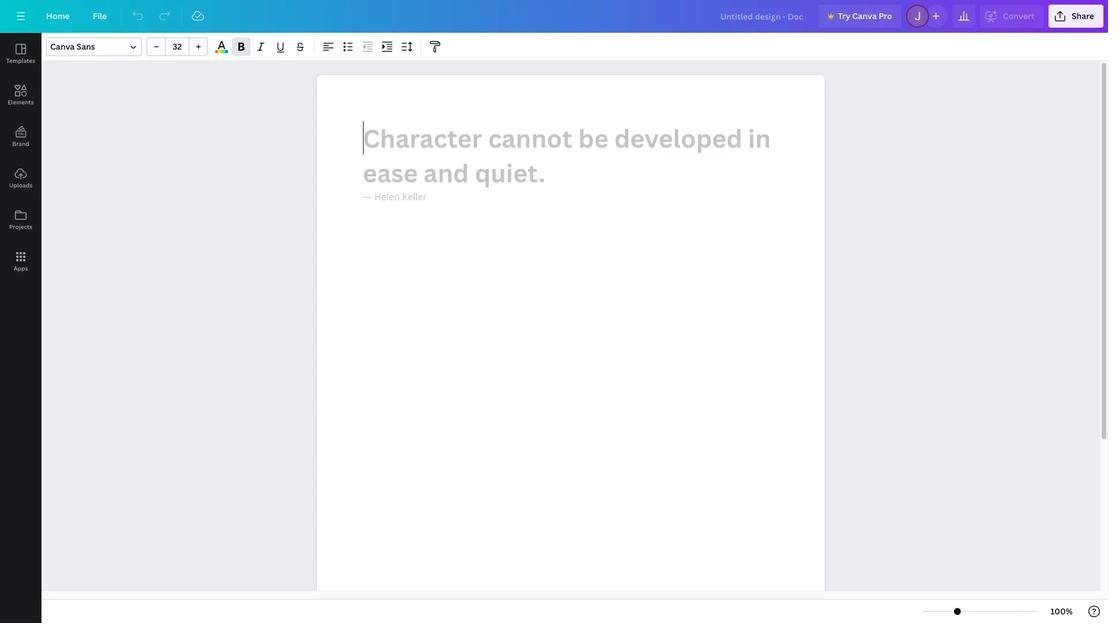 Task type: vqa. For each thing, say whether or not it's contained in the screenshot.
Brand button
yes



Task type: describe. For each thing, give the bounding box(es) containing it.
main menu bar
[[0, 0, 1108, 33]]

uploads button
[[0, 158, 42, 199]]

color range image
[[215, 50, 228, 53]]

canva inside button
[[852, 10, 877, 21]]

canva inside popup button
[[50, 41, 75, 52]]

pro
[[879, 10, 892, 21]]

canva sans
[[50, 41, 95, 52]]

file button
[[84, 5, 116, 28]]

home
[[46, 10, 70, 21]]

brand
[[12, 140, 29, 148]]

100%
[[1050, 606, 1073, 617]]

try canva pro button
[[818, 5, 901, 28]]

try
[[838, 10, 850, 21]]

convert button
[[980, 5, 1044, 28]]



Task type: locate. For each thing, give the bounding box(es) containing it.
canva left sans
[[50, 41, 75, 52]]

1 horizontal spatial canva
[[852, 10, 877, 21]]

apps button
[[0, 241, 42, 282]]

uploads
[[9, 181, 32, 189]]

0 horizontal spatial canva
[[50, 41, 75, 52]]

share button
[[1049, 5, 1103, 28]]

templates button
[[0, 33, 42, 74]]

home link
[[37, 5, 79, 28]]

canva right the try
[[852, 10, 877, 21]]

sans
[[77, 41, 95, 52]]

0 vertical spatial canva
[[852, 10, 877, 21]]

side panel tab list
[[0, 33, 42, 282]]

convert
[[1003, 10, 1035, 21]]

share
[[1072, 10, 1094, 21]]

Design title text field
[[711, 5, 814, 28]]

projects button
[[0, 199, 42, 241]]

– – number field
[[169, 41, 185, 52]]

canva sans button
[[46, 38, 142, 56]]

templates
[[6, 57, 35, 65]]

1 vertical spatial canva
[[50, 41, 75, 52]]

try canva pro
[[838, 10, 892, 21]]

None text field
[[317, 75, 824, 623]]

file
[[93, 10, 107, 21]]

elements button
[[0, 74, 42, 116]]

canva
[[852, 10, 877, 21], [50, 41, 75, 52]]

projects
[[9, 223, 32, 231]]

apps
[[14, 264, 28, 272]]

elements
[[8, 98, 34, 106]]

100% button
[[1043, 603, 1080, 621]]

group
[[147, 38, 208, 56]]

brand button
[[0, 116, 42, 158]]



